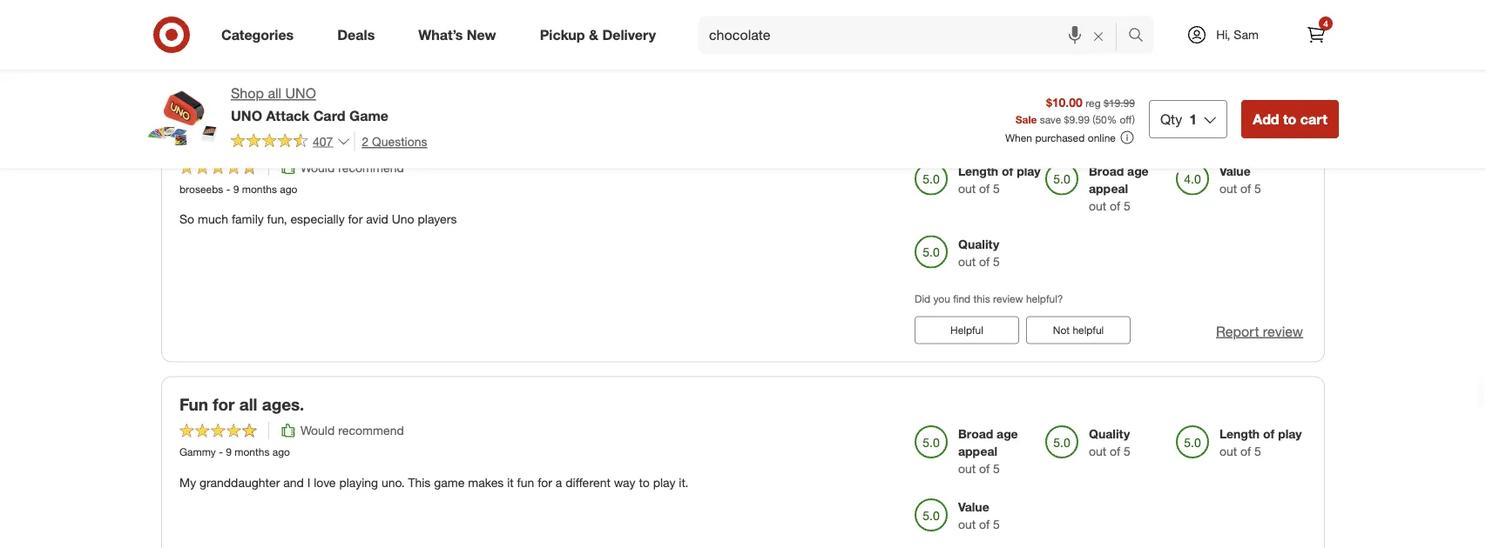 Task type: locate. For each thing, give the bounding box(es) containing it.
0 vertical spatial report
[[1216, 60, 1259, 77]]

1 vertical spatial helpful
[[1073, 325, 1104, 338]]

helpful down find
[[951, 325, 984, 338]]

helpful
[[1073, 61, 1104, 74], [1073, 325, 1104, 338]]

0 horizontal spatial value out of 5
[[958, 501, 1000, 533]]

2 report review button from the top
[[1216, 322, 1303, 342]]

2 horizontal spatial 9
[[286, 51, 292, 66]]

not helpful down helpful?
[[1053, 325, 1104, 338]]

report review
[[1216, 60, 1303, 77], [1216, 324, 1303, 341]]

0 horizontal spatial broad
[[958, 428, 993, 443]]

0 vertical spatial appeal
[[1089, 181, 1128, 196]]

would down ages.
[[301, 424, 335, 439]]

1 vertical spatial 9
[[233, 183, 239, 196]]

not for helpful?
[[1053, 325, 1070, 338]]

it.
[[679, 476, 689, 491]]

9 up family
[[233, 183, 239, 196]]

1 horizontal spatial age
[[1127, 164, 1149, 179]]

2 down the game
[[362, 134, 369, 149]]

4 link
[[1297, 16, 1336, 54]]

not helpful button for helpful.
[[1026, 53, 1131, 81]]

0 vertical spatial recommend
[[338, 160, 404, 175]]

all left ages.
[[239, 396, 257, 416]]

2 vertical spatial play
[[653, 476, 676, 491]]

recommend
[[338, 160, 404, 175], [338, 424, 404, 439]]

months up family
[[242, 183, 277, 196]]

0 vertical spatial months
[[242, 183, 277, 196]]

what's new
[[418, 26, 496, 43]]

0 vertical spatial helpful button
[[915, 53, 1019, 81]]

not for helpful.
[[1053, 61, 1070, 74]]

0 vertical spatial report review
[[1216, 60, 1303, 77]]

not
[[1053, 61, 1070, 74], [1053, 325, 1070, 338]]

est.
[[366, 51, 390, 66]]

out inside we're sorry to hear this. please reach out to our consumer services team for help. phone support is available at 800-524- 8697, mon.- fri., 9 a.m. - 6 p.m. est.
[[400, 33, 418, 48]]

length
[[958, 164, 999, 179], [1220, 428, 1260, 443]]

not down helpful.
[[1053, 61, 1070, 74]]

ago
[[280, 183, 298, 196], [273, 447, 290, 460]]

0 vertical spatial report review button
[[1216, 58, 1303, 78]]

to right way
[[639, 476, 650, 491]]

this right find
[[974, 293, 990, 306]]

quality out of 5
[[958, 237, 1000, 270], [1089, 428, 1131, 460]]

helpful button down found
[[915, 53, 1019, 81]]

fun for all ages.
[[179, 396, 304, 416]]

report review button for did you find this review helpful?
[[1216, 322, 1303, 342]]

months for uno
[[242, 183, 277, 196]]

what's
[[418, 26, 463, 43]]

all up attack at the top of page
[[268, 85, 281, 102]]

0 horizontal spatial 2
[[362, 134, 369, 149]]

review
[[1007, 29, 1037, 42], [1263, 60, 1303, 77], [993, 293, 1023, 306], [1263, 324, 1303, 341]]

helpful down found
[[951, 61, 984, 74]]

ago for gameplay
[[280, 183, 298, 196]]

0 horizontal spatial -
[[219, 447, 223, 460]]

0 vertical spatial value out of 5
[[1220, 164, 1261, 196]]

2 questions link
[[354, 131, 427, 151]]

search
[[1120, 28, 1162, 45]]

value
[[1220, 164, 1251, 179], [958, 501, 989, 516]]

1 horizontal spatial appeal
[[1089, 181, 1128, 196]]

fun,
[[267, 212, 287, 227]]

5
[[993, 181, 1000, 196], [1255, 181, 1261, 196], [1124, 199, 1131, 214], [993, 254, 1000, 270], [1124, 445, 1131, 460], [1255, 445, 1261, 460], [993, 462, 1000, 478], [993, 518, 1000, 533]]

1 vertical spatial quality out of 5
[[1089, 428, 1131, 460]]

2 recommend from the top
[[338, 424, 404, 439]]

hi, sam
[[1216, 27, 1259, 42]]

0 vertical spatial length of play out of 5
[[958, 164, 1041, 196]]

1 vertical spatial recommend
[[338, 424, 404, 439]]

1 horizontal spatial length of play out of 5
[[1220, 428, 1302, 460]]

ages.
[[262, 396, 304, 416]]

we're sorry to hear this. please reach out to our consumer services team for help. phone support is available at 800-524- 8697, mon.- fri., 9 a.m. - 6 p.m. est.
[[193, 33, 857, 66]]

length of play out of 5
[[958, 164, 1041, 196], [1220, 428, 1302, 460]]

i
[[307, 476, 310, 491]]

800-
[[807, 33, 832, 48]]

0 vertical spatial quality
[[958, 237, 1000, 252]]

found
[[958, 29, 985, 42]]

1 helpful from the top
[[951, 61, 984, 74]]

2 helpful button from the top
[[915, 317, 1019, 345]]

please
[[326, 33, 363, 48]]

0 horizontal spatial 9
[[226, 447, 232, 460]]

granddaughter
[[200, 476, 280, 491]]

when purchased online
[[1005, 131, 1116, 144]]

online
[[1088, 131, 1116, 144]]

all inside the shop all uno uno attack card game
[[268, 85, 281, 102]]

0 horizontal spatial appeal
[[958, 445, 998, 460]]

0 vertical spatial broad age appeal out of 5
[[1089, 164, 1149, 214]]

1 vertical spatial not helpful button
[[1026, 317, 1131, 345]]

1 not helpful button from the top
[[1026, 53, 1131, 81]]

9.99
[[1069, 113, 1090, 126]]

1 horizontal spatial did
[[1076, 29, 1092, 42]]

helpful button down find
[[915, 317, 1019, 345]]

would down 407
[[301, 160, 335, 175]]

this
[[987, 29, 1004, 42], [974, 293, 990, 306]]

recommend for fun for all ages.
[[338, 424, 404, 439]]

2 would recommend from the top
[[301, 424, 404, 439]]

age
[[1127, 164, 1149, 179], [997, 428, 1018, 443]]

did
[[1076, 29, 1092, 42], [915, 293, 931, 306]]

months up granddaughter
[[235, 447, 270, 460]]

1 not from the top
[[1053, 61, 1070, 74]]

1 vertical spatial would
[[301, 424, 335, 439]]

my granddaughter and i love playing uno. this game makes it fun for a different way to play it.
[[179, 476, 689, 491]]

to left our
[[421, 33, 432, 48]]

0 vertical spatial all
[[268, 85, 281, 102]]

0 vertical spatial not helpful
[[1053, 61, 1104, 74]]

1 vertical spatial not
[[1053, 325, 1070, 338]]

makes
[[468, 476, 504, 491]]

did you find this review helpful?
[[915, 293, 1063, 306]]

you?
[[1095, 29, 1118, 42]]

gammy - 9 months ago
[[179, 447, 290, 460]]

for right fun
[[213, 396, 235, 416]]

- inside we're sorry to hear this. please reach out to our consumer services team for help. phone support is available at 800-524- 8697, mon.- fri., 9 a.m. - 6 p.m. est.
[[322, 51, 326, 66]]

avid
[[366, 212, 388, 227]]

- left 6 on the top left of page
[[322, 51, 326, 66]]

value out of 5
[[1220, 164, 1261, 196], [958, 501, 1000, 533]]

0 vertical spatial ago
[[280, 183, 298, 196]]

1 vertical spatial -
[[226, 183, 230, 196]]

not helpful button down helpful?
[[1026, 317, 1131, 345]]

1 report from the top
[[1216, 60, 1259, 77]]

2 vertical spatial 9
[[226, 447, 232, 460]]

different
[[566, 476, 611, 491]]

1 not helpful from the top
[[1053, 61, 1104, 74]]

2 horizontal spatial -
[[322, 51, 326, 66]]

to right add
[[1283, 111, 1297, 128]]

you
[[934, 293, 950, 306]]

would recommend for fun for all ages.
[[301, 424, 404, 439]]

would
[[301, 160, 335, 175], [301, 424, 335, 439]]

report review button
[[1216, 58, 1303, 78], [1216, 322, 1303, 342]]

1 horizontal spatial -
[[226, 183, 230, 196]]

0 vertical spatial 9
[[286, 51, 292, 66]]

helpful for helpful.
[[1073, 61, 1104, 74]]

1 vertical spatial broad age appeal out of 5
[[958, 428, 1018, 478]]

for left help.
[[598, 33, 613, 48]]

1 vertical spatial length of play out of 5
[[1220, 428, 1302, 460]]

2 would from the top
[[301, 424, 335, 439]]

0 vertical spatial length
[[958, 164, 999, 179]]

1 horizontal spatial broad
[[1089, 164, 1124, 179]]

this.
[[301, 33, 323, 48]]

1 report review from the top
[[1216, 60, 1303, 77]]

broad
[[1089, 164, 1124, 179], [958, 428, 993, 443]]

2 not helpful button from the top
[[1026, 317, 1131, 345]]

1 recommend from the top
[[338, 160, 404, 175]]

0 vertical spatial would recommend
[[301, 160, 404, 175]]

1 horizontal spatial 9
[[233, 183, 239, 196]]

1 horizontal spatial uno
[[285, 85, 316, 102]]

1 vertical spatial quality
[[1089, 428, 1130, 443]]

1 vertical spatial 2
[[362, 134, 369, 149]]

1 vertical spatial report review
[[1216, 324, 1303, 341]]

2 report from the top
[[1216, 324, 1259, 341]]

broad age appeal out of 5
[[1089, 164, 1149, 214], [958, 428, 1018, 478]]

would recommend up playing
[[301, 424, 404, 439]]

2 report review from the top
[[1216, 324, 1303, 341]]

2 vertical spatial -
[[219, 447, 223, 460]]

did left you? on the top of page
[[1076, 29, 1092, 42]]

helpful
[[951, 61, 984, 74], [951, 325, 984, 338]]

2 helpful from the top
[[1073, 325, 1104, 338]]

1 vertical spatial appeal
[[958, 445, 998, 460]]

would recommend
[[301, 160, 404, 175], [301, 424, 404, 439]]

2 not from the top
[[1053, 325, 1070, 338]]

guests
[[923, 29, 955, 42]]

our
[[435, 33, 453, 48]]

0 vertical spatial 2
[[915, 29, 921, 42]]

1 vertical spatial report review button
[[1216, 322, 1303, 342]]

reg
[[1086, 96, 1101, 109]]

0 vertical spatial this
[[987, 29, 1004, 42]]

$10.00 reg $19.99 sale save $ 9.99 ( 50 % off )
[[1016, 94, 1135, 126]]

sorry
[[228, 33, 256, 48]]

1 vertical spatial would recommend
[[301, 424, 404, 439]]

1 vertical spatial broad
[[958, 428, 993, 443]]

recommend down the 2 questions link
[[338, 160, 404, 175]]

transforma uno gameplay
[[179, 132, 386, 152]]

1 vertical spatial value
[[958, 501, 989, 516]]

0 horizontal spatial did
[[915, 293, 931, 306]]

this for found
[[987, 29, 1004, 42]]

0 vertical spatial helpful
[[951, 61, 984, 74]]

1 report review button from the top
[[1216, 58, 1303, 78]]

9 right the fri.,
[[286, 51, 292, 66]]

0 vertical spatial helpful
[[1073, 61, 1104, 74]]

1 vertical spatial length
[[1220, 428, 1260, 443]]

1 vertical spatial value out of 5
[[958, 501, 1000, 533]]

9 for for
[[226, 447, 232, 460]]

2 guests found this review helpful. did you?
[[915, 29, 1118, 42]]

1 vertical spatial play
[[1278, 428, 1302, 443]]

0 horizontal spatial play
[[653, 476, 676, 491]]

uno right avid
[[392, 212, 414, 227]]

ago up fun,
[[280, 183, 298, 196]]

1 vertical spatial helpful button
[[915, 317, 1019, 345]]

9 right gammy
[[226, 447, 232, 460]]

1 would recommend from the top
[[301, 160, 404, 175]]

1 helpful button from the top
[[915, 53, 1019, 81]]

1 helpful from the top
[[1073, 61, 1104, 74]]

uno down attack at the top of page
[[273, 132, 305, 152]]

helpful for found
[[951, 61, 984, 74]]

1 horizontal spatial uno
[[392, 212, 414, 227]]

this right found
[[987, 29, 1004, 42]]

0 horizontal spatial all
[[239, 396, 257, 416]]

2 helpful from the top
[[951, 325, 984, 338]]

0 vertical spatial would
[[301, 160, 335, 175]]

players
[[418, 212, 457, 227]]

2 left guests
[[915, 29, 921, 42]]

for
[[598, 33, 613, 48], [348, 212, 363, 227], [213, 396, 235, 416], [538, 476, 552, 491]]

1 horizontal spatial quality
[[1089, 428, 1130, 443]]

hi,
[[1216, 27, 1231, 42]]

pickup & delivery
[[540, 26, 656, 43]]

not helpful up $10.00
[[1053, 61, 1104, 74]]

0 vertical spatial not helpful button
[[1026, 53, 1131, 81]]

not down helpful?
[[1053, 325, 1070, 338]]

would recommend down gameplay
[[301, 160, 404, 175]]

0 vertical spatial -
[[322, 51, 326, 66]]

9 for uno
[[233, 183, 239, 196]]

recommend up playing
[[338, 424, 404, 439]]

helpful for find
[[951, 325, 984, 338]]

did left you
[[915, 293, 931, 306]]

)
[[1132, 113, 1135, 126]]

cart
[[1301, 111, 1328, 128]]

&
[[589, 26, 598, 43]]

ago up and
[[273, 447, 290, 460]]

0 vertical spatial uno
[[273, 132, 305, 152]]

deals link
[[323, 16, 397, 54]]

- right gammy
[[219, 447, 223, 460]]

1 vertical spatial ago
[[273, 447, 290, 460]]

not helpful button up $10.00
[[1026, 53, 1131, 81]]

helpful button
[[915, 53, 1019, 81], [915, 317, 1019, 345]]

1 horizontal spatial length
[[1220, 428, 1260, 443]]

0 horizontal spatial age
[[997, 428, 1018, 443]]

1 vertical spatial report
[[1216, 324, 1259, 341]]

report
[[1216, 60, 1259, 77], [1216, 324, 1259, 341]]

0 horizontal spatial value
[[958, 501, 989, 516]]

of
[[1002, 164, 1013, 179], [979, 181, 990, 196], [1241, 181, 1251, 196], [1110, 199, 1121, 214], [979, 254, 990, 270], [1263, 428, 1275, 443], [1110, 445, 1121, 460], [1241, 445, 1251, 460], [979, 462, 990, 478], [979, 518, 990, 533]]

family
[[232, 212, 264, 227]]

1 vertical spatial age
[[997, 428, 1018, 443]]

quality
[[958, 237, 1000, 252], [1089, 428, 1130, 443]]

uno down shop
[[231, 107, 262, 124]]

1 horizontal spatial all
[[268, 85, 281, 102]]

1 would from the top
[[301, 160, 335, 175]]

- right "broseebs"
[[226, 183, 230, 196]]

0 vertical spatial broad
[[1089, 164, 1124, 179]]

image of uno attack card game image
[[147, 84, 217, 153]]

fun
[[179, 396, 208, 416]]

what's new link
[[404, 16, 518, 54]]

1 horizontal spatial quality out of 5
[[1089, 428, 1131, 460]]

1 vertical spatial uno
[[231, 107, 262, 124]]

0 vertical spatial not
[[1053, 61, 1070, 74]]

uno up attack at the top of page
[[285, 85, 316, 102]]

1 vertical spatial not helpful
[[1053, 325, 1104, 338]]

2 not helpful from the top
[[1053, 325, 1104, 338]]

1 horizontal spatial broad age appeal out of 5
[[1089, 164, 1149, 214]]

off
[[1120, 113, 1132, 126]]

1 vertical spatial helpful
[[951, 325, 984, 338]]



Task type: vqa. For each thing, say whether or not it's contained in the screenshot.
$3.75 When purchased online corresponding to 104
no



Task type: describe. For each thing, give the bounding box(es) containing it.
0 vertical spatial play
[[1017, 164, 1041, 179]]

pickup
[[540, 26, 585, 43]]

report for 2 guests found this review helpful. did you?
[[1216, 60, 1259, 77]]

shop
[[231, 85, 264, 102]]

50
[[1095, 113, 1107, 126]]

and
[[283, 476, 304, 491]]

purchased
[[1035, 131, 1085, 144]]

team
[[568, 33, 595, 48]]

report review for 2 guests found this review helpful. did you?
[[1216, 60, 1303, 77]]

to inside button
[[1283, 111, 1297, 128]]

1 vertical spatial all
[[239, 396, 257, 416]]

%
[[1107, 113, 1117, 126]]

- for all
[[219, 447, 223, 460]]

phone
[[646, 33, 681, 48]]

helpful button for find
[[915, 317, 1019, 345]]

$
[[1064, 113, 1069, 126]]

for left a
[[538, 476, 552, 491]]

helpful.
[[1040, 29, 1074, 42]]

pickup & delivery link
[[525, 16, 678, 54]]

services
[[517, 33, 564, 48]]

available
[[743, 33, 790, 48]]

qty 1
[[1160, 111, 1197, 128]]

at
[[793, 33, 804, 48]]

gameplay
[[310, 132, 386, 152]]

support
[[684, 33, 727, 48]]

helpful button for found
[[915, 53, 1019, 81]]

love
[[314, 476, 336, 491]]

game
[[349, 107, 389, 124]]

broseebs - 9 months ago
[[179, 183, 298, 196]]

sale
[[1016, 113, 1037, 126]]

consumer
[[457, 33, 513, 48]]

2 questions
[[362, 134, 427, 149]]

0 horizontal spatial quality out of 5
[[958, 237, 1000, 270]]

months for for
[[235, 447, 270, 460]]

we're
[[193, 33, 224, 48]]

407 link
[[231, 131, 351, 153]]

0 horizontal spatial uno
[[273, 132, 305, 152]]

a
[[556, 476, 562, 491]]

0 horizontal spatial length
[[958, 164, 999, 179]]

this
[[408, 476, 431, 491]]

recommend for transforma uno gameplay
[[338, 160, 404, 175]]

407
[[313, 134, 333, 149]]

6
[[330, 51, 337, 66]]

way
[[614, 476, 636, 491]]

help.
[[616, 33, 642, 48]]

report review for did you find this review helpful?
[[1216, 324, 1303, 341]]

- for gameplay
[[226, 183, 230, 196]]

1 horizontal spatial value out of 5
[[1220, 164, 1261, 196]]

card
[[313, 107, 345, 124]]

0 vertical spatial age
[[1127, 164, 1149, 179]]

so
[[179, 212, 194, 227]]

p.m.
[[340, 51, 363, 66]]

uno.
[[382, 476, 405, 491]]

mon.-
[[227, 51, 259, 66]]

a.m.
[[296, 51, 318, 66]]

add to cart
[[1253, 111, 1328, 128]]

0 horizontal spatial quality
[[958, 237, 1000, 252]]

(
[[1093, 113, 1095, 126]]

categories
[[221, 26, 294, 43]]

my
[[179, 476, 196, 491]]

4
[[1324, 18, 1328, 29]]

1
[[1189, 111, 1197, 128]]

deals
[[337, 26, 375, 43]]

$19.99
[[1104, 96, 1135, 109]]

fun
[[517, 476, 534, 491]]

reach
[[366, 33, 397, 48]]

0 vertical spatial uno
[[285, 85, 316, 102]]

not helpful for helpful?
[[1053, 325, 1104, 338]]

524-
[[832, 33, 857, 48]]

sam
[[1234, 27, 1259, 42]]

would for all
[[301, 424, 335, 439]]

search button
[[1120, 16, 1162, 58]]

questions
[[372, 134, 427, 149]]

not helpful button for helpful?
[[1026, 317, 1131, 345]]

so much family fun, especially for avid uno players
[[179, 212, 457, 227]]

report for did you find this review helpful?
[[1216, 324, 1259, 341]]

0 horizontal spatial broad age appeal out of 5
[[958, 428, 1018, 478]]

would for gameplay
[[301, 160, 335, 175]]

add
[[1253, 111, 1279, 128]]

is
[[731, 33, 739, 48]]

save
[[1040, 113, 1061, 126]]

much
[[198, 212, 228, 227]]

when
[[1005, 131, 1032, 144]]

helpful?
[[1026, 293, 1063, 306]]

transforma
[[179, 132, 268, 152]]

it
[[507, 476, 514, 491]]

for inside we're sorry to hear this. please reach out to our consumer services team for help. phone support is available at 800-524- 8697, mon.- fri., 9 a.m. - 6 p.m. est.
[[598, 33, 613, 48]]

helpful for helpful?
[[1073, 325, 1104, 338]]

0 vertical spatial did
[[1076, 29, 1092, 42]]

this for find
[[974, 293, 990, 306]]

playing
[[339, 476, 378, 491]]

9 inside we're sorry to hear this. please reach out to our consumer services team for help. phone support is available at 800-524- 8697, mon.- fri., 9 a.m. - 6 p.m. est.
[[286, 51, 292, 66]]

especially
[[290, 212, 345, 227]]

not helpful for helpful.
[[1053, 61, 1104, 74]]

to up the fri.,
[[259, 33, 270, 48]]

new
[[467, 26, 496, 43]]

2 for 2 questions
[[362, 134, 369, 149]]

gammy
[[179, 447, 216, 460]]

8697,
[[193, 51, 224, 66]]

1 vertical spatial did
[[915, 293, 931, 306]]

report review button for 2 guests found this review helpful. did you?
[[1216, 58, 1303, 78]]

would recommend for transforma uno gameplay
[[301, 160, 404, 175]]

for left avid
[[348, 212, 363, 227]]

0 vertical spatial value
[[1220, 164, 1251, 179]]

2 for 2 guests found this review helpful. did you?
[[915, 29, 921, 42]]

0 horizontal spatial uno
[[231, 107, 262, 124]]

0 horizontal spatial length of play out of 5
[[958, 164, 1041, 196]]

1 vertical spatial uno
[[392, 212, 414, 227]]

ago for all
[[273, 447, 290, 460]]

categories link
[[206, 16, 316, 54]]

What can we help you find? suggestions appear below search field
[[699, 16, 1133, 54]]



